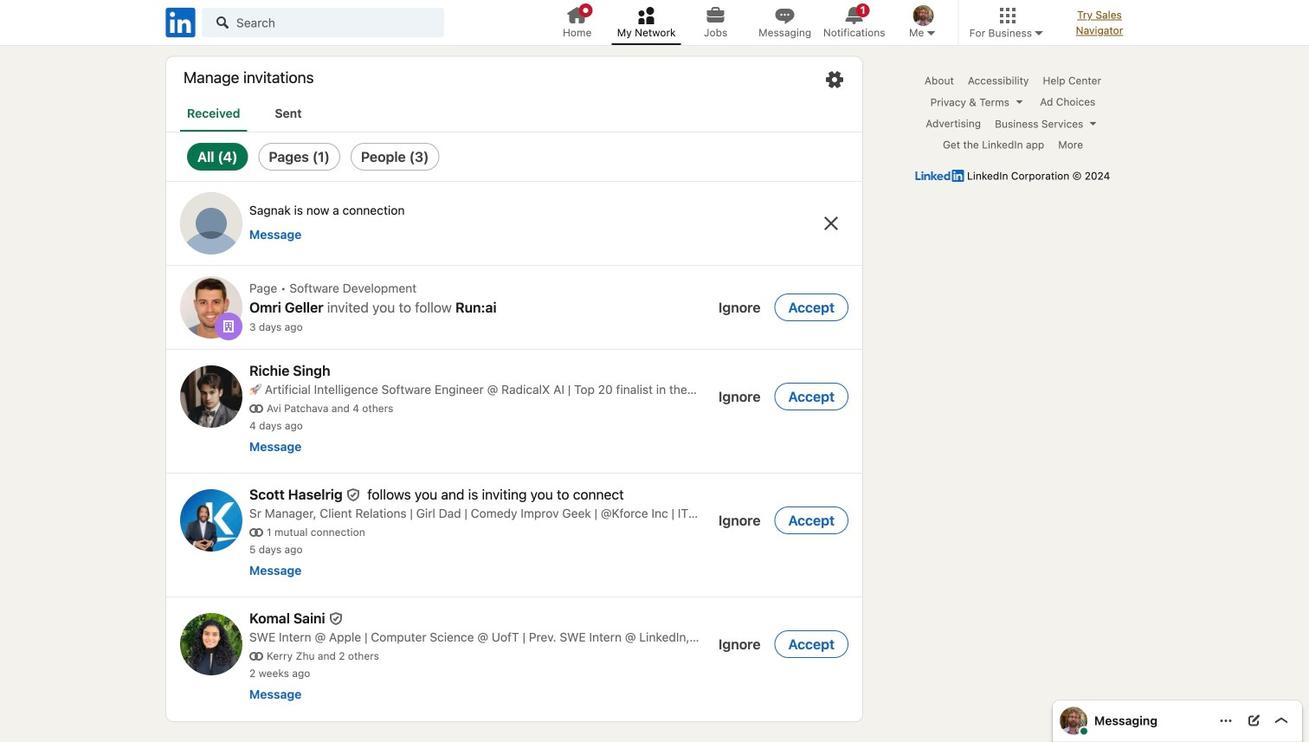 Task type: describe. For each thing, give the bounding box(es) containing it.
invitation settings image
[[825, 69, 845, 90]]

4 pending All invitations button
[[187, 143, 248, 171]]

manage received invitations navigation element
[[166, 133, 863, 182]]



Task type: locate. For each thing, give the bounding box(es) containing it.
richie singh 's profile picture image
[[180, 365, 243, 428]]

komal saini's profile picture image
[[180, 613, 243, 676]]

theo spears image
[[913, 5, 934, 26]]

3 pending People invitations button
[[351, 143, 439, 171]]

manage all invitations navigation tab list
[[166, 97, 863, 133]]

linkedin image
[[163, 5, 198, 40]]

theo spears image
[[1060, 707, 1088, 735]]

for business image
[[1032, 26, 1046, 40]]

scott haselrig's profile picture image
[[180, 489, 243, 552]]

omri geller's profile picture image
[[180, 276, 243, 339]]

1 pending Pages invitation button
[[258, 143, 340, 171]]

Search text field
[[202, 8, 444, 37]]

linkedin image
[[163, 5, 198, 40], [916, 170, 965, 182], [916, 170, 965, 182]]

small image
[[924, 26, 938, 40]]



Task type: vqa. For each thing, say whether or not it's contained in the screenshot.
Resources's Be an early applicant
no



